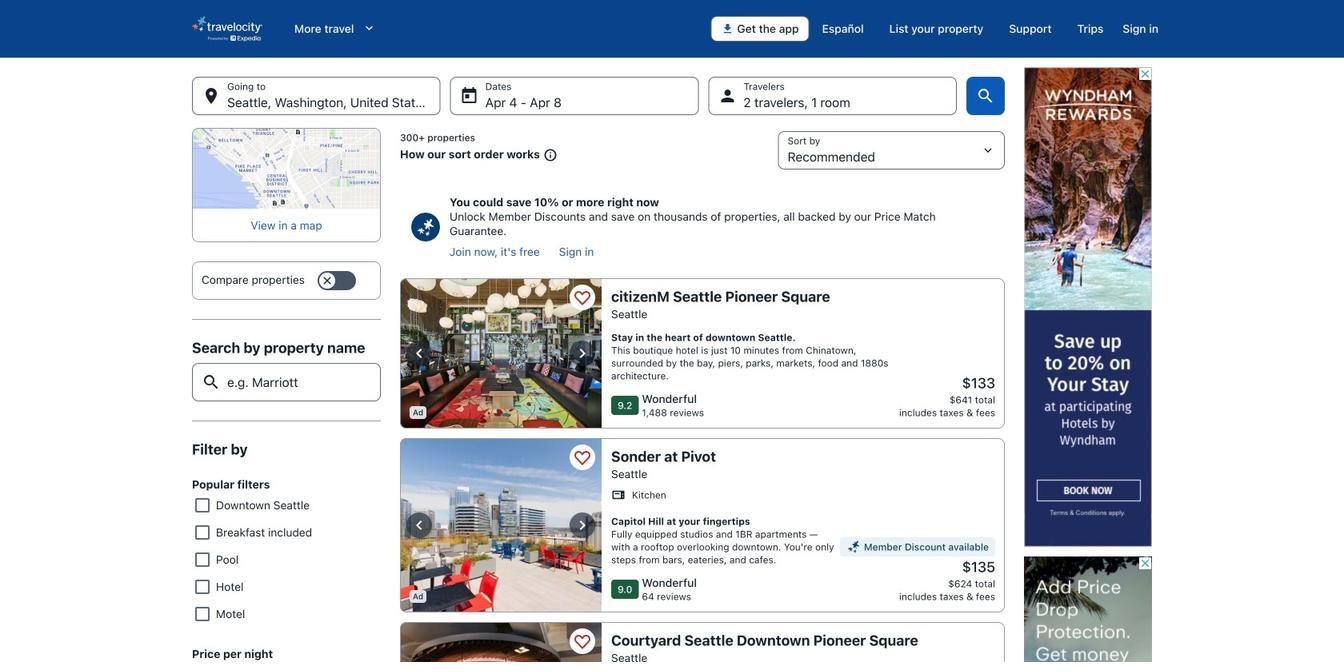 Task type: vqa. For each thing, say whether or not it's contained in the screenshot.
Download the app button icon
yes



Task type: locate. For each thing, give the bounding box(es) containing it.
interior image
[[400, 278, 602, 429]]

0 horizontal spatial small image
[[540, 148, 558, 163]]

small image
[[540, 148, 558, 163], [611, 488, 626, 502]]

search image
[[976, 86, 995, 106]]

show previous image for sonder at pivot image
[[410, 516, 429, 535]]

you could save 10% or more right now image
[[411, 213, 440, 242]]

travelocity logo image
[[192, 16, 262, 42]]

1 vertical spatial small image
[[611, 488, 626, 502]]

0 vertical spatial small image
[[540, 148, 558, 163]]

lobby image
[[400, 623, 602, 663]]

download the app button image
[[721, 22, 734, 35]]

1 horizontal spatial small image
[[611, 488, 626, 502]]

list
[[450, 245, 995, 259]]



Task type: describe. For each thing, give the bounding box(es) containing it.
show previous image for citizenm seattle pioneer square image
[[410, 344, 429, 363]]

show next image for sonder at pivot image
[[573, 516, 592, 535]]

show next image for citizenm seattle pioneer square image
[[573, 344, 592, 363]]

bbq/picnic area image
[[400, 438, 602, 613]]

static map image image
[[192, 128, 381, 209]]

small image
[[847, 540, 861, 554]]



